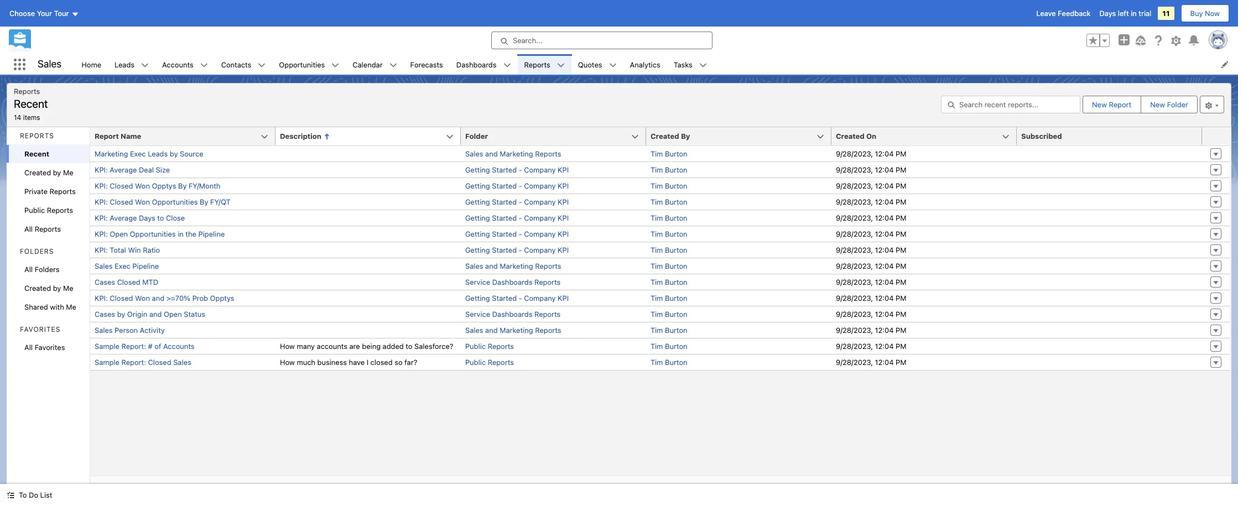 Task type: vqa. For each thing, say whether or not it's contained in the screenshot.
top Created by Me
yes



Task type: describe. For each thing, give the bounding box(es) containing it.
now
[[1206, 9, 1221, 18]]

9/28/2023, 12:04 pm for sample report: # of accounts
[[836, 342, 907, 351]]

ratio
[[143, 246, 160, 255]]

1 9/28/2023, 12:04 pm from the top
[[836, 149, 907, 158]]

12:04 for kpi: closed won and >=70% prob opptys
[[876, 294, 894, 303]]

private reports link
[[7, 182, 90, 201]]

marketing exec leads by source link
[[95, 149, 204, 158]]

being
[[362, 342, 381, 351]]

9/28/2023, 12:04 pm for kpi: average deal size
[[836, 166, 907, 174]]

0 vertical spatial public reports link
[[7, 201, 90, 220]]

tim burton for kpi: open opportunities in the pipeline
[[651, 230, 688, 239]]

leave feedback
[[1037, 9, 1091, 18]]

by for cases by origin and open status link at left bottom
[[117, 310, 125, 319]]

opportunities list item
[[273, 54, 346, 75]]

burton for sample report: closed sales
[[665, 358, 688, 367]]

1 horizontal spatial opptys
[[210, 294, 234, 303]]

choose
[[9, 9, 35, 18]]

description button
[[276, 127, 461, 145]]

tim for kpi: average days to close
[[651, 214, 663, 223]]

of
[[155, 342, 161, 351]]

reports recent 14 items
[[14, 87, 48, 122]]

kpi: total win ratio
[[95, 246, 160, 255]]

new report button
[[1084, 96, 1141, 113]]

pm for kpi: closed won opptys by fy/month
[[896, 182, 907, 190]]

deal
[[139, 166, 154, 174]]

14
[[14, 113, 21, 122]]

list
[[40, 491, 52, 500]]

have
[[349, 358, 365, 367]]

tim burton for sample report: closed sales
[[651, 358, 688, 367]]

leads list item
[[108, 54, 156, 75]]

description
[[280, 132, 322, 141]]

to do list
[[19, 491, 52, 500]]

company for kpi: closed won opptys by fy/month
[[524, 182, 556, 190]]

9/28/2023, 12:04 pm for kpi: average days to close
[[836, 214, 907, 223]]

leave
[[1037, 9, 1057, 18]]

the
[[186, 230, 197, 239]]

accounts link
[[156, 54, 200, 75]]

tim burton link for kpi: closed won opptys by fy/month
[[651, 182, 688, 190]]

are
[[350, 342, 360, 351]]

pm for kpi: average deal size
[[896, 166, 907, 174]]

0 horizontal spatial days
[[139, 214, 155, 223]]

do
[[29, 491, 38, 500]]

cases by origin and open status
[[95, 310, 205, 319]]

reports inside reports recent 14 items
[[14, 87, 40, 96]]

folder button
[[461, 127, 647, 145]]

report: for #
[[122, 342, 146, 351]]

accounts inside list item
[[162, 60, 194, 69]]

calendar
[[353, 60, 383, 69]]

report inside new report button
[[1110, 100, 1132, 109]]

started for kpi: average days to close
[[492, 214, 517, 223]]

1 pm from the top
[[896, 149, 907, 158]]

source
[[180, 149, 204, 158]]

kpi: for kpi: closed won opptys by fy/month
[[95, 182, 108, 190]]

getting started - company kpi link for kpi: closed won opportunities by fy/qt
[[466, 198, 569, 206]]

1 sales and marketing reports link from the top
[[466, 149, 562, 158]]

0 vertical spatial folder
[[1168, 100, 1189, 109]]

public reports link for how much business have i closed so far?
[[466, 358, 514, 367]]

choose your tour
[[9, 9, 69, 18]]

burton for kpi: closed won and >=70% prob opptys
[[665, 294, 688, 303]]

actions image
[[1203, 127, 1231, 145]]

many
[[297, 342, 315, 351]]

name
[[121, 132, 141, 141]]

dashboards for cases closed mtd
[[493, 278, 533, 287]]

kpi: closed won and >=70% prob opptys link
[[95, 294, 234, 303]]

0 horizontal spatial opptys
[[152, 182, 176, 190]]

1 horizontal spatial pipeline
[[198, 230, 225, 239]]

by left source
[[170, 149, 178, 158]]

cases for cases by origin and open status
[[95, 310, 115, 319]]

home link
[[75, 54, 108, 75]]

activity
[[140, 326, 165, 335]]

started for kpi: open opportunities in the pipeline
[[492, 230, 517, 239]]

status
[[184, 310, 205, 319]]

service for cases closed mtd
[[466, 278, 491, 287]]

tim burton for cases by origin and open status
[[651, 310, 688, 319]]

all reports link
[[7, 220, 90, 239]]

all folders
[[24, 265, 60, 274]]

tim burton for sample report: # of accounts
[[651, 342, 688, 351]]

cases closed mtd
[[95, 278, 158, 287]]

leads link
[[108, 54, 141, 75]]

kpi for kpi: closed won opportunities by fy/qt
[[558, 198, 569, 206]]

12:04 for sales exec pipeline
[[876, 262, 894, 271]]

tim burton link for sales person activity
[[651, 326, 688, 335]]

new folder button
[[1142, 96, 1199, 114]]

12:04 for kpi: closed won opportunities by fy/qt
[[876, 198, 894, 206]]

mtd
[[142, 278, 158, 287]]

shared with me link
[[7, 298, 90, 317]]

size
[[156, 166, 170, 174]]

fy/month
[[189, 182, 221, 190]]

report name
[[95, 132, 141, 141]]

close
[[166, 214, 185, 223]]

1 tim from the top
[[651, 149, 663, 158]]

- for kpi: closed won opportunities by fy/qt
[[519, 198, 522, 206]]

created by me link for shared
[[7, 279, 90, 298]]

opportunities inside list item
[[279, 60, 325, 69]]

public for how many accounts are being added to salesforce?
[[466, 342, 486, 351]]

12:04 for cases by origin and open status
[[876, 310, 894, 319]]

how many accounts are being added to salesforce?
[[280, 342, 454, 351]]

far?
[[405, 358, 418, 367]]

9/28/2023, for kpi: closed won opptys by fy/month
[[836, 182, 874, 190]]

tim burton link for sales exec pipeline
[[651, 262, 688, 271]]

company for kpi: closed won opportunities by fy/qt
[[524, 198, 556, 206]]

0 vertical spatial recent
[[14, 97, 48, 110]]

tasks link
[[667, 54, 700, 75]]

1 tim burton from the top
[[651, 149, 688, 158]]

getting started - company kpi for kpi: closed won and >=70% prob opptys
[[466, 294, 569, 303]]

your
[[37, 9, 52, 18]]

feedback
[[1059, 9, 1091, 18]]

closed down the sales exec pipeline
[[117, 278, 140, 287]]

contacts
[[221, 60, 252, 69]]

Search recent reports... text field
[[942, 96, 1081, 114]]

in inside 'grid'
[[178, 230, 184, 239]]

tasks
[[674, 60, 693, 69]]

all for all favorites
[[24, 343, 33, 352]]

12:04 for sample report: # of accounts
[[876, 342, 894, 351]]

tim burton link for kpi: average deal size
[[651, 166, 688, 174]]

getting for kpi: closed won opportunities by fy/qt
[[466, 198, 490, 206]]

getting started - company kpi link for kpi: open opportunities in the pipeline
[[466, 230, 569, 239]]

getting for kpi: open opportunities in the pipeline
[[466, 230, 490, 239]]

pm for kpi: average days to close
[[896, 214, 907, 223]]

0 vertical spatial folders
[[20, 247, 54, 256]]

tim burton for sales person activity
[[651, 326, 688, 335]]

all for all reports
[[24, 225, 33, 234]]

pm for sample report: closed sales
[[896, 358, 907, 367]]

sample report: closed sales link
[[95, 358, 191, 367]]

text default image for opportunities
[[332, 61, 340, 69]]

new report
[[1093, 100, 1132, 109]]

0 vertical spatial public
[[24, 206, 45, 215]]

burton for kpi: total win ratio
[[665, 246, 688, 255]]

created by button
[[647, 127, 832, 145]]

much
[[297, 358, 316, 367]]

sales exec pipeline link
[[95, 262, 159, 271]]

kpi: closed won opptys by fy/month link
[[95, 182, 221, 190]]

dashboards link
[[450, 54, 504, 75]]

9/28/2023, for sales person activity
[[836, 326, 874, 335]]

recent link
[[7, 144, 90, 163]]

11
[[1163, 9, 1171, 18]]

new for new folder
[[1151, 100, 1166, 109]]

actions cell
[[1203, 127, 1231, 146]]

forecasts link
[[404, 54, 450, 75]]

text default image for leads
[[141, 61, 149, 69]]

created by cell
[[647, 127, 839, 146]]

dashboards list item
[[450, 54, 518, 75]]

getting started - company kpi link for kpi: total win ratio
[[466, 246, 569, 255]]

9/28/2023, 12:04 pm for sample report: closed sales
[[836, 358, 907, 367]]

9/28/2023, 12:04 pm for cases closed mtd
[[836, 278, 907, 287]]

pm for sales exec pipeline
[[896, 262, 907, 271]]

public reports for how much business have i closed so far?
[[466, 358, 514, 367]]

contacts list item
[[215, 54, 273, 75]]

text default image inside 'to do list' button
[[7, 492, 14, 500]]

9/28/2023, for kpi: closed won opportunities by fy/qt
[[836, 198, 874, 206]]

service dashboards reports for cases by origin and open status
[[466, 310, 561, 319]]

9/28/2023, 12:04 pm for kpi: closed won and >=70% prob opptys
[[836, 294, 907, 303]]

burton for kpi: average deal size
[[665, 166, 688, 174]]

9/28/2023, for kpi: closed won and >=70% prob opptys
[[836, 294, 874, 303]]

text default image for reports
[[557, 61, 565, 69]]

left
[[1119, 9, 1130, 18]]

burton for sales exec pipeline
[[665, 262, 688, 271]]

kpi for kpi: average days to close
[[558, 214, 569, 223]]

created on button
[[832, 127, 1018, 145]]

search...
[[513, 36, 543, 45]]

9/28/2023, 12:04 pm for kpi: closed won opportunities by fy/qt
[[836, 198, 907, 206]]

burton for sales person activity
[[665, 326, 688, 335]]

1 9/28/2023, from the top
[[836, 149, 874, 158]]

text default image for contacts
[[258, 61, 266, 69]]

0 horizontal spatial open
[[110, 230, 128, 239]]

quotes
[[578, 60, 603, 69]]

marketing exec leads by source
[[95, 149, 204, 158]]

kpi: closed won opportunities by fy/qt
[[95, 198, 231, 206]]

report name button
[[90, 127, 276, 145]]

tim for sales person activity
[[651, 326, 663, 335]]

salesforce?
[[415, 342, 454, 351]]

all favorites link
[[7, 338, 90, 357]]

12:04 for kpi: closed won opptys by fy/month
[[876, 182, 894, 190]]

1 12:04 from the top
[[876, 149, 894, 158]]

by for fy/qt
[[200, 198, 208, 206]]

me for reports
[[63, 168, 73, 177]]

sample report: # of accounts
[[95, 342, 195, 351]]

tim for kpi: closed won opptys by fy/month
[[651, 182, 663, 190]]

kpi: average deal size link
[[95, 166, 170, 174]]



Task type: locate. For each thing, give the bounding box(es) containing it.
text default image left accounts link on the top left of page
[[141, 61, 149, 69]]

6 text default image from the left
[[609, 61, 617, 69]]

folders up shared with me "link"
[[35, 265, 60, 274]]

1 vertical spatial pipeline
[[133, 262, 159, 271]]

by up "with"
[[53, 284, 61, 293]]

tim burton
[[651, 149, 688, 158], [651, 166, 688, 174], [651, 182, 688, 190], [651, 198, 688, 206], [651, 214, 688, 223], [651, 230, 688, 239], [651, 246, 688, 255], [651, 262, 688, 271], [651, 278, 688, 287], [651, 294, 688, 303], [651, 310, 688, 319], [651, 326, 688, 335], [651, 342, 688, 351], [651, 358, 688, 367]]

cases by origin and open status link
[[95, 310, 205, 319]]

text default image right the quotes
[[609, 61, 617, 69]]

2 vertical spatial public
[[466, 358, 486, 367]]

1 vertical spatial sample
[[95, 358, 120, 367]]

- for kpi: closed won opptys by fy/month
[[519, 182, 522, 190]]

0 vertical spatial created by me
[[24, 168, 73, 177]]

12 tim from the top
[[651, 326, 663, 335]]

1 vertical spatial sales and marketing reports
[[466, 262, 562, 271]]

kpi: average deal size
[[95, 166, 170, 174]]

text default image left to
[[7, 492, 14, 500]]

0 vertical spatial all
[[24, 225, 33, 234]]

open down >=70% on the bottom
[[164, 310, 182, 319]]

1 vertical spatial report:
[[122, 358, 146, 367]]

folders up all folders
[[20, 247, 54, 256]]

won down deal
[[135, 182, 150, 190]]

9/28/2023, for cases closed mtd
[[836, 278, 874, 287]]

4 9/28/2023, 12:04 pm from the top
[[836, 198, 907, 206]]

1 vertical spatial public reports
[[466, 342, 514, 351]]

exec up cases closed mtd on the bottom of page
[[115, 262, 131, 271]]

created on cell
[[832, 127, 1024, 146]]

9 9/28/2023, from the top
[[836, 278, 874, 287]]

1 horizontal spatial new
[[1151, 100, 1166, 109]]

trial
[[1140, 9, 1152, 18]]

by inside 'button'
[[681, 132, 691, 141]]

new up subscribed button
[[1093, 100, 1108, 109]]

tim burton for kpi: closed won and >=70% prob opptys
[[651, 294, 688, 303]]

sales exec pipeline
[[95, 262, 159, 271]]

0 vertical spatial won
[[135, 182, 150, 190]]

0 vertical spatial created by me link
[[7, 163, 90, 182]]

private
[[24, 187, 48, 196]]

3 tim burton from the top
[[651, 182, 688, 190]]

tim burton for kpi: average deal size
[[651, 166, 688, 174]]

tim
[[651, 149, 663, 158], [651, 166, 663, 174], [651, 182, 663, 190], [651, 198, 663, 206], [651, 214, 663, 223], [651, 230, 663, 239], [651, 246, 663, 255], [651, 262, 663, 271], [651, 278, 663, 287], [651, 294, 663, 303], [651, 310, 663, 319], [651, 326, 663, 335], [651, 342, 663, 351], [651, 358, 663, 367]]

tim for sample report: # of accounts
[[651, 342, 663, 351]]

recent up items
[[14, 97, 48, 110]]

12:04 for cases closed mtd
[[876, 278, 894, 287]]

home
[[82, 60, 101, 69]]

10 tim from the top
[[651, 294, 663, 303]]

2 vertical spatial all
[[24, 343, 33, 352]]

1 service dashboards reports link from the top
[[466, 278, 561, 287]]

all down shared
[[24, 343, 33, 352]]

1 vertical spatial open
[[164, 310, 182, 319]]

text default image left the reports link
[[504, 61, 511, 69]]

tim burton link for kpi: closed won and >=70% prob opptys
[[651, 294, 688, 303]]

getting for kpi: closed won and >=70% prob opptys
[[466, 294, 490, 303]]

opptys right prob
[[210, 294, 234, 303]]

text default image for calendar
[[390, 61, 397, 69]]

report up subscribed cell
[[1110, 100, 1132, 109]]

7 12:04 from the top
[[876, 246, 894, 255]]

kpi: closed won opportunities by fy/qt link
[[95, 198, 231, 206]]

pm for sales person activity
[[896, 326, 907, 335]]

sample report: # of accounts link
[[95, 342, 195, 351]]

9/28/2023, for kpi: average days to close
[[836, 214, 874, 223]]

subscribed button
[[1018, 127, 1203, 145]]

9/28/2023, for kpi: open opportunities in the pipeline
[[836, 230, 874, 239]]

average up kpi: total win ratio link
[[110, 214, 137, 223]]

1 vertical spatial me
[[63, 284, 73, 293]]

0 horizontal spatial new
[[1093, 100, 1108, 109]]

service dashboards reports for cases closed mtd
[[466, 278, 561, 287]]

1 - from the top
[[519, 166, 522, 174]]

sales and marketing reports for sales exec pipeline
[[466, 262, 562, 271]]

closed up kpi: average days to close link
[[110, 198, 133, 206]]

12:04 for kpi: open opportunities in the pipeline
[[876, 230, 894, 239]]

text default image right "tasks"
[[700, 61, 707, 69]]

closed down cases closed mtd "link"
[[110, 294, 133, 303]]

how much business have i closed so far?
[[280, 358, 418, 367]]

0 vertical spatial me
[[63, 168, 73, 177]]

2 vertical spatial dashboards
[[493, 310, 533, 319]]

1 vertical spatial by
[[178, 182, 187, 190]]

0 vertical spatial service dashboards reports
[[466, 278, 561, 287]]

kpi: average days to close link
[[95, 214, 185, 223]]

0 vertical spatial cases
[[95, 278, 115, 287]]

10 9/28/2023, 12:04 pm from the top
[[836, 294, 907, 303]]

sales
[[38, 58, 62, 70], [466, 149, 484, 158], [95, 262, 113, 271], [466, 262, 484, 271], [95, 326, 113, 335], [466, 326, 484, 335], [173, 358, 191, 367]]

new right "new report"
[[1151, 100, 1166, 109]]

text default image inside leads list item
[[141, 61, 149, 69]]

text default image right description
[[324, 133, 330, 140]]

0 vertical spatial public reports
[[24, 206, 73, 215]]

2 company from the top
[[524, 182, 556, 190]]

cases up the person on the left
[[95, 310, 115, 319]]

1 burton from the top
[[665, 149, 688, 158]]

exec up the kpi: average deal size
[[130, 149, 146, 158]]

sales person activity link
[[95, 326, 165, 335]]

folder
[[1168, 100, 1189, 109], [466, 132, 488, 141]]

5 started from the top
[[492, 230, 517, 239]]

service
[[466, 278, 491, 287], [466, 310, 491, 319]]

0 vertical spatial leads
[[115, 60, 135, 69]]

1 vertical spatial report
[[95, 132, 119, 141]]

created
[[651, 132, 680, 141], [836, 132, 865, 141], [24, 168, 51, 177], [24, 284, 51, 293]]

leads right the home link
[[115, 60, 135, 69]]

13 tim burton link from the top
[[651, 342, 688, 351]]

0 vertical spatial opportunities
[[279, 60, 325, 69]]

kpi: for kpi: total win ratio
[[95, 246, 108, 255]]

4 kpi: from the top
[[95, 214, 108, 223]]

2 12:04 from the top
[[876, 166, 894, 174]]

all reports
[[24, 225, 61, 234]]

2 kpi: from the top
[[95, 182, 108, 190]]

2 vertical spatial by
[[200, 198, 208, 206]]

opptys
[[152, 182, 176, 190], [210, 294, 234, 303]]

tim burton link for kpi: average days to close
[[651, 214, 688, 223]]

burton for kpi: average days to close
[[665, 214, 688, 223]]

1 vertical spatial opportunities
[[152, 198, 198, 206]]

folder inside cell
[[466, 132, 488, 141]]

0 vertical spatial days
[[1100, 9, 1117, 18]]

text default image inside reports list item
[[557, 61, 565, 69]]

1 tim burton link from the top
[[651, 149, 688, 158]]

report: left #
[[122, 342, 146, 351]]

marketing for sales and marketing reports link for sales person activity
[[500, 326, 533, 335]]

3 tim burton link from the top
[[651, 182, 688, 190]]

text default image
[[141, 61, 149, 69], [258, 61, 266, 69], [390, 61, 397, 69], [504, 61, 511, 69], [557, 61, 565, 69], [609, 61, 617, 69]]

0 vertical spatial open
[[110, 230, 128, 239]]

pm for cases by origin and open status
[[896, 310, 907, 319]]

text default image inside the 'calendar' list item
[[390, 61, 397, 69]]

2 new from the left
[[1151, 100, 1166, 109]]

1 vertical spatial public reports link
[[466, 342, 514, 351]]

13 burton from the top
[[665, 342, 688, 351]]

open
[[110, 230, 128, 239], [164, 310, 182, 319]]

7 tim burton link from the top
[[651, 246, 688, 255]]

0 vertical spatial favorites
[[20, 326, 61, 334]]

created by me down recent link
[[24, 168, 73, 177]]

1 vertical spatial all
[[24, 265, 33, 274]]

6 - from the top
[[519, 246, 522, 255]]

2 created by me from the top
[[24, 284, 73, 293]]

to left close
[[157, 214, 164, 223]]

1 vertical spatial average
[[110, 214, 137, 223]]

by left origin
[[117, 310, 125, 319]]

tim burton for sales exec pipeline
[[651, 262, 688, 271]]

new for new report
[[1093, 100, 1108, 109]]

choose your tour button
[[9, 4, 79, 22]]

12 tim burton from the top
[[651, 326, 688, 335]]

8 9/28/2023, 12:04 pm from the top
[[836, 262, 907, 271]]

me up private reports
[[63, 168, 73, 177]]

5 getting started - company kpi link from the top
[[466, 230, 569, 239]]

me up "with"
[[63, 284, 73, 293]]

how
[[280, 342, 295, 351], [280, 358, 295, 367]]

4 company from the top
[[524, 214, 556, 223]]

9/28/2023, 12:04 pm for sales person activity
[[836, 326, 907, 335]]

1 sales and marketing reports from the top
[[466, 149, 562, 158]]

12:04 for sample report: closed sales
[[876, 358, 894, 367]]

pm for kpi: open opportunities in the pipeline
[[896, 230, 907, 239]]

getting for kpi: average days to close
[[466, 214, 490, 223]]

4 text default image from the left
[[504, 61, 511, 69]]

pipeline up mtd
[[133, 262, 159, 271]]

won up kpi: average days to close
[[135, 198, 150, 206]]

closed down kpi: average deal size link
[[110, 182, 133, 190]]

0 vertical spatial average
[[110, 166, 137, 174]]

closed down of
[[148, 358, 171, 367]]

company for kpi: average days to close
[[524, 214, 556, 223]]

marketing for sales and marketing reports link corresponding to sales exec pipeline
[[500, 262, 533, 271]]

report name cell
[[90, 127, 282, 146]]

kpi for kpi: average deal size
[[558, 166, 569, 174]]

created by me down all folders link
[[24, 284, 73, 293]]

2 tim from the top
[[651, 166, 663, 174]]

pm for sample report: # of accounts
[[896, 342, 907, 351]]

0 vertical spatial service
[[466, 278, 491, 287]]

text default image inside quotes list item
[[609, 61, 617, 69]]

9/28/2023, for sales exec pipeline
[[836, 262, 874, 271]]

1 vertical spatial created by me
[[24, 284, 73, 293]]

0 horizontal spatial pipeline
[[133, 262, 159, 271]]

12 pm from the top
[[896, 326, 907, 335]]

7 pm from the top
[[896, 246, 907, 255]]

pipeline right the
[[198, 230, 225, 239]]

text default image inside dashboards list item
[[504, 61, 511, 69]]

7 tim burton from the top
[[651, 246, 688, 255]]

4 getting started - company kpi link from the top
[[466, 214, 569, 223]]

business
[[318, 358, 347, 367]]

0 horizontal spatial leads
[[115, 60, 135, 69]]

4 pm from the top
[[896, 198, 907, 206]]

total
[[110, 246, 126, 255]]

buy
[[1191, 9, 1204, 18]]

accounts inside 'grid'
[[163, 342, 195, 351]]

folder cell
[[461, 127, 653, 146]]

created by me for reports
[[24, 168, 73, 177]]

open up total
[[110, 230, 128, 239]]

so
[[395, 358, 403, 367]]

1 vertical spatial service dashboards reports
[[466, 310, 561, 319]]

and for sales and marketing reports link corresponding to sales exec pipeline
[[486, 262, 498, 271]]

7 - from the top
[[519, 294, 522, 303]]

5 getting from the top
[[466, 230, 490, 239]]

to right added
[[406, 342, 413, 351]]

3 started from the top
[[492, 198, 517, 206]]

calendar list item
[[346, 54, 404, 75]]

getting started - company kpi link for kpi: average deal size
[[466, 166, 569, 174]]

3 - from the top
[[519, 198, 522, 206]]

1 vertical spatial public
[[466, 342, 486, 351]]

9/28/2023, for sample report: # of accounts
[[836, 342, 874, 351]]

2 created by me link from the top
[[7, 279, 90, 298]]

cases closed mtd link
[[95, 278, 158, 287]]

quotes link
[[572, 54, 609, 75]]

tim burton link for kpi: total win ratio
[[651, 246, 688, 255]]

cases
[[95, 278, 115, 287], [95, 310, 115, 319]]

1 vertical spatial won
[[135, 198, 150, 206]]

1 vertical spatial service dashboards reports link
[[466, 310, 561, 319]]

0 horizontal spatial folder
[[466, 132, 488, 141]]

12:04 for kpi: total win ratio
[[876, 246, 894, 255]]

text default image
[[200, 61, 208, 69], [332, 61, 340, 69], [700, 61, 707, 69], [324, 133, 330, 140], [7, 492, 14, 500]]

1 report: from the top
[[122, 342, 146, 351]]

1 vertical spatial days
[[139, 214, 155, 223]]

6 pm from the top
[[896, 230, 907, 239]]

1 vertical spatial recent
[[24, 149, 49, 158]]

text default image left "quotes" link
[[557, 61, 565, 69]]

average left deal
[[110, 166, 137, 174]]

6 tim burton link from the top
[[651, 230, 688, 239]]

in right left
[[1132, 9, 1138, 18]]

favorites down shared with me
[[35, 343, 65, 352]]

0 vertical spatial opptys
[[152, 182, 176, 190]]

>=70%
[[166, 294, 191, 303]]

list
[[75, 54, 1239, 75]]

1 company from the top
[[524, 166, 556, 174]]

all up shared
[[24, 265, 33, 274]]

kpi: closed won and >=70% prob opptys
[[95, 294, 234, 303]]

1 vertical spatial opptys
[[210, 294, 234, 303]]

11 tim burton link from the top
[[651, 310, 688, 319]]

7 getting started - company kpi from the top
[[466, 294, 569, 303]]

tim for kpi: total win ratio
[[651, 246, 663, 255]]

public reports for how many accounts are being added to salesforce?
[[466, 342, 514, 351]]

created inside created on button
[[836, 132, 865, 141]]

1 vertical spatial in
[[178, 230, 184, 239]]

7 kpi from the top
[[558, 294, 569, 303]]

company
[[524, 166, 556, 174], [524, 182, 556, 190], [524, 198, 556, 206], [524, 214, 556, 223], [524, 230, 556, 239], [524, 246, 556, 255], [524, 294, 556, 303]]

report:
[[122, 342, 146, 351], [122, 358, 146, 367]]

1 vertical spatial cases
[[95, 310, 115, 319]]

how for how many accounts are being added to salesforce?
[[280, 342, 295, 351]]

2 vertical spatial me
[[66, 303, 76, 312]]

0 vertical spatial by
[[681, 132, 691, 141]]

company for kpi: closed won and >=70% prob opptys
[[524, 294, 556, 303]]

burton for sample report: # of accounts
[[665, 342, 688, 351]]

days left left
[[1100, 9, 1117, 18]]

2 started from the top
[[492, 182, 517, 190]]

1 vertical spatial leads
[[148, 149, 168, 158]]

by for created by me link corresponding to private
[[53, 168, 61, 177]]

11 pm from the top
[[896, 310, 907, 319]]

text default image inside the opportunities list item
[[332, 61, 340, 69]]

2 text default image from the left
[[258, 61, 266, 69]]

person
[[115, 326, 138, 335]]

13 9/28/2023, from the top
[[836, 342, 874, 351]]

1 vertical spatial to
[[406, 342, 413, 351]]

closed
[[110, 182, 133, 190], [110, 198, 133, 206], [117, 278, 140, 287], [110, 294, 133, 303], [148, 358, 171, 367]]

3 burton from the top
[[665, 182, 688, 190]]

0 vertical spatial accounts
[[162, 60, 194, 69]]

5 9/28/2023, 12:04 pm from the top
[[836, 214, 907, 223]]

cases down the sales exec pipeline
[[95, 278, 115, 287]]

10 12:04 from the top
[[876, 294, 894, 303]]

1 horizontal spatial days
[[1100, 9, 1117, 18]]

getting started - company kpi for kpi: average deal size
[[466, 166, 569, 174]]

burton for kpi: closed won opptys by fy/month
[[665, 182, 688, 190]]

closed for opptys
[[110, 182, 133, 190]]

folders
[[20, 247, 54, 256], [35, 265, 60, 274]]

1 service from the top
[[466, 278, 491, 287]]

text default image right contacts
[[258, 61, 266, 69]]

7 getting started - company kpi link from the top
[[466, 294, 569, 303]]

13 pm from the top
[[896, 342, 907, 351]]

how left the many
[[280, 342, 295, 351]]

contacts link
[[215, 54, 258, 75]]

9/28/2023, 12:04 pm for kpi: closed won opptys by fy/month
[[836, 182, 907, 190]]

kpi
[[558, 166, 569, 174], [558, 182, 569, 190], [558, 198, 569, 206], [558, 214, 569, 223], [558, 230, 569, 239], [558, 246, 569, 255], [558, 294, 569, 303]]

1 horizontal spatial to
[[406, 342, 413, 351]]

10 tim burton from the top
[[651, 294, 688, 303]]

sample for sample report: closed sales
[[95, 358, 120, 367]]

1 cases from the top
[[95, 278, 115, 287]]

6 getting from the top
[[466, 246, 490, 255]]

days left in trial
[[1100, 9, 1152, 18]]

- for kpi: average deal size
[[519, 166, 522, 174]]

me inside "link"
[[66, 303, 76, 312]]

14 tim burton from the top
[[651, 358, 688, 367]]

4 burton from the top
[[665, 198, 688, 206]]

13 tim burton from the top
[[651, 342, 688, 351]]

private reports
[[24, 187, 76, 196]]

10 9/28/2023, from the top
[[836, 294, 874, 303]]

leads inside 'grid'
[[148, 149, 168, 158]]

1 vertical spatial how
[[280, 358, 295, 367]]

4 9/28/2023, from the top
[[836, 198, 874, 206]]

reports link
[[518, 54, 557, 75]]

7 tim from the top
[[651, 246, 663, 255]]

1 vertical spatial folder
[[466, 132, 488, 141]]

2 vertical spatial sales and marketing reports link
[[466, 326, 562, 335]]

1 getting from the top
[[466, 166, 490, 174]]

1 horizontal spatial report
[[1110, 100, 1132, 109]]

3 pm from the top
[[896, 182, 907, 190]]

leads up size
[[148, 149, 168, 158]]

6 9/28/2023, from the top
[[836, 230, 874, 239]]

cell
[[276, 162, 461, 178], [1018, 162, 1203, 178], [276, 178, 461, 194], [1018, 178, 1203, 194], [276, 194, 461, 210], [1018, 194, 1203, 210], [276, 210, 461, 226], [1018, 210, 1203, 226], [276, 226, 461, 242], [1018, 226, 1203, 242], [276, 242, 461, 258], [1018, 242, 1203, 258], [276, 258, 461, 274], [1018, 258, 1203, 274], [276, 274, 461, 290], [1018, 274, 1203, 290], [276, 290, 461, 306], [1018, 290, 1203, 306], [276, 306, 461, 322], [1018, 306, 1203, 322], [276, 322, 461, 338], [1018, 322, 1203, 338], [1018, 338, 1203, 354], [1018, 354, 1203, 370]]

accounts right of
[[163, 342, 195, 351]]

i
[[367, 358, 369, 367]]

2 getting started - company kpi link from the top
[[466, 182, 569, 190]]

2 vertical spatial public reports
[[466, 358, 514, 367]]

grid containing report name
[[90, 127, 1231, 371]]

8 tim burton link from the top
[[651, 262, 688, 271]]

9 pm from the top
[[896, 278, 907, 287]]

won for opptys
[[135, 182, 150, 190]]

1 horizontal spatial in
[[1132, 9, 1138, 18]]

by for fy/month
[[178, 182, 187, 190]]

accounts list item
[[156, 54, 215, 75]]

pm for cases closed mtd
[[896, 278, 907, 287]]

0 horizontal spatial in
[[178, 230, 184, 239]]

reports inside list item
[[525, 60, 551, 69]]

- for kpi: average days to close
[[519, 214, 522, 223]]

0 vertical spatial report:
[[122, 342, 146, 351]]

0 vertical spatial how
[[280, 342, 295, 351]]

grid
[[90, 127, 1231, 371]]

2 sales and marketing reports from the top
[[466, 262, 562, 271]]

service dashboards reports link for cases by origin and open status
[[466, 310, 561, 319]]

tim burton link for kpi: open opportunities in the pipeline
[[651, 230, 688, 239]]

kpi: closed won opptys by fy/month
[[95, 182, 221, 190]]

text default image for dashboards
[[504, 61, 511, 69]]

in
[[1132, 9, 1138, 18], [178, 230, 184, 239]]

won
[[135, 182, 150, 190], [135, 198, 150, 206], [135, 294, 150, 303]]

1 started from the top
[[492, 166, 517, 174]]

pm for kpi: closed won opportunities by fy/qt
[[896, 198, 907, 206]]

buy now
[[1191, 9, 1221, 18]]

10 burton from the top
[[665, 294, 688, 303]]

text default image inside tasks list item
[[700, 61, 707, 69]]

cases for cases closed mtd
[[95, 278, 115, 287]]

2 cases from the top
[[95, 310, 115, 319]]

service dashboards reports
[[466, 278, 561, 287], [466, 310, 561, 319]]

public reports link
[[7, 201, 90, 220], [466, 342, 514, 351], [466, 358, 514, 367]]

created by me
[[24, 168, 73, 177], [24, 284, 73, 293]]

tim burton link for kpi: closed won opportunities by fy/qt
[[651, 198, 688, 206]]

7 kpi: from the top
[[95, 294, 108, 303]]

1 vertical spatial sales and marketing reports link
[[466, 262, 562, 271]]

leads
[[115, 60, 135, 69], [148, 149, 168, 158]]

1 vertical spatial service
[[466, 310, 491, 319]]

favorites up all favorites
[[20, 326, 61, 334]]

tim for kpi: average deal size
[[651, 166, 663, 174]]

6 kpi from the top
[[558, 246, 569, 255]]

list containing home
[[75, 54, 1239, 75]]

9/28/2023, for kpi: total win ratio
[[836, 246, 874, 255]]

2 vertical spatial opportunities
[[130, 230, 176, 239]]

1 created by me link from the top
[[7, 163, 90, 182]]

1 sample from the top
[[95, 342, 120, 351]]

0 vertical spatial in
[[1132, 9, 1138, 18]]

how left much
[[280, 358, 295, 367]]

14 12:04 from the top
[[876, 358, 894, 367]]

5 company from the top
[[524, 230, 556, 239]]

won up origin
[[135, 294, 150, 303]]

6 company from the top
[[524, 246, 556, 255]]

kpi: for kpi: average days to close
[[95, 214, 108, 223]]

1 vertical spatial exec
[[115, 262, 131, 271]]

closed
[[371, 358, 393, 367]]

0 vertical spatial exec
[[130, 149, 146, 158]]

recent down items
[[24, 149, 49, 158]]

won for opportunities
[[135, 198, 150, 206]]

getting started - company kpi link for kpi: average days to close
[[466, 214, 569, 223]]

created by me link up shared with me
[[7, 279, 90, 298]]

0 vertical spatial report
[[1110, 100, 1132, 109]]

subscribed cell
[[1018, 127, 1210, 146]]

1 vertical spatial favorites
[[35, 343, 65, 352]]

2 vertical spatial sales and marketing reports
[[466, 326, 562, 335]]

1 new from the left
[[1093, 100, 1108, 109]]

2 service dashboards reports link from the top
[[466, 310, 561, 319]]

11 tim from the top
[[651, 310, 663, 319]]

0 horizontal spatial by
[[178, 182, 187, 190]]

1 horizontal spatial folder
[[1168, 100, 1189, 109]]

10 tim burton link from the top
[[651, 294, 688, 303]]

report left name
[[95, 132, 119, 141]]

text default image left contacts
[[200, 61, 208, 69]]

all for all folders
[[24, 265, 33, 274]]

5 getting started - company kpi from the top
[[466, 230, 569, 239]]

tasks list item
[[667, 54, 714, 75]]

0 vertical spatial pipeline
[[198, 230, 225, 239]]

tim burton link for cases by origin and open status
[[651, 310, 688, 319]]

sales person activity
[[95, 326, 165, 335]]

text default image inside description button
[[324, 133, 330, 140]]

reports
[[525, 60, 551, 69], [14, 87, 40, 96], [20, 132, 54, 140], [535, 149, 562, 158], [50, 187, 76, 196], [47, 206, 73, 215], [35, 225, 61, 234], [535, 262, 562, 271], [535, 278, 561, 287], [535, 310, 561, 319], [535, 326, 562, 335], [488, 342, 514, 351], [488, 358, 514, 367]]

new folder
[[1151, 100, 1189, 109]]

pipeline
[[198, 230, 225, 239], [133, 262, 159, 271]]

to do list button
[[0, 484, 59, 507]]

getting
[[466, 166, 490, 174], [466, 182, 490, 190], [466, 198, 490, 206], [466, 214, 490, 223], [466, 230, 490, 239], [466, 246, 490, 255], [466, 294, 490, 303]]

all favorites
[[24, 343, 65, 352]]

2 horizontal spatial by
[[681, 132, 691, 141]]

1 horizontal spatial leads
[[148, 149, 168, 158]]

getting started - company kpi
[[466, 166, 569, 174], [466, 182, 569, 190], [466, 198, 569, 206], [466, 214, 569, 223], [466, 230, 569, 239], [466, 246, 569, 255], [466, 294, 569, 303]]

kpi: open opportunities in the pipeline link
[[95, 230, 225, 239]]

text default image left calendar
[[332, 61, 340, 69]]

2 vertical spatial public reports link
[[466, 358, 514, 367]]

5 9/28/2023, from the top
[[836, 214, 874, 223]]

0 vertical spatial dashboards
[[457, 60, 497, 69]]

started for kpi: closed won opportunities by fy/qt
[[492, 198, 517, 206]]

dashboards
[[457, 60, 497, 69], [493, 278, 533, 287], [493, 310, 533, 319]]

kpi:
[[95, 166, 108, 174], [95, 182, 108, 190], [95, 198, 108, 206], [95, 214, 108, 223], [95, 230, 108, 239], [95, 246, 108, 255], [95, 294, 108, 303]]

subscribed
[[1022, 132, 1063, 141]]

kpi: average days to close
[[95, 214, 185, 223]]

9 tim burton from the top
[[651, 278, 688, 287]]

created by me for with
[[24, 284, 73, 293]]

on
[[867, 132, 877, 141]]

0 horizontal spatial report
[[95, 132, 119, 141]]

14 9/28/2023, 12:04 pm from the top
[[836, 358, 907, 367]]

text default image right calendar
[[390, 61, 397, 69]]

text default image inside accounts list item
[[200, 61, 208, 69]]

1 vertical spatial created by me link
[[7, 279, 90, 298]]

burton
[[665, 149, 688, 158], [665, 166, 688, 174], [665, 182, 688, 190], [665, 198, 688, 206], [665, 214, 688, 223], [665, 230, 688, 239], [665, 246, 688, 255], [665, 262, 688, 271], [665, 278, 688, 287], [665, 294, 688, 303], [665, 310, 688, 319], [665, 326, 688, 335], [665, 342, 688, 351], [665, 358, 688, 367]]

3 company from the top
[[524, 198, 556, 206]]

4 started from the top
[[492, 214, 517, 223]]

all down private
[[24, 225, 33, 234]]

0 vertical spatial sample
[[95, 342, 120, 351]]

sample report: closed sales
[[95, 358, 191, 367]]

report: down sample report: # of accounts link
[[122, 358, 146, 367]]

created inside created by 'button'
[[651, 132, 680, 141]]

quotes list item
[[572, 54, 624, 75]]

text default image inside contacts list item
[[258, 61, 266, 69]]

4 getting from the top
[[466, 214, 490, 223]]

days up kpi: open opportunities in the pipeline
[[139, 214, 155, 223]]

forecasts
[[411, 60, 443, 69]]

0 horizontal spatial to
[[157, 214, 164, 223]]

getting started - company kpi for kpi: open opportunities in the pipeline
[[466, 230, 569, 239]]

description cell
[[276, 127, 468, 146]]

with
[[50, 303, 64, 312]]

0 vertical spatial to
[[157, 214, 164, 223]]

tim for kpi: closed won opportunities by fy/qt
[[651, 198, 663, 206]]

tim burton for kpi: closed won opptys by fy/month
[[651, 182, 688, 190]]

accounts right leads list item
[[162, 60, 194, 69]]

tim for kpi: open opportunities in the pipeline
[[651, 230, 663, 239]]

average for days
[[110, 214, 137, 223]]

leads inside list item
[[115, 60, 135, 69]]

all folders link
[[7, 260, 90, 279]]

opptys down size
[[152, 182, 176, 190]]

won for and
[[135, 294, 150, 303]]

reports list item
[[518, 54, 572, 75]]

group
[[1087, 34, 1111, 47]]

getting started - company kpi for kpi: total win ratio
[[466, 246, 569, 255]]

shared
[[24, 303, 48, 312]]

sales and marketing reports
[[466, 149, 562, 158], [466, 262, 562, 271], [466, 326, 562, 335]]

0 vertical spatial sales and marketing reports link
[[466, 149, 562, 158]]

12:04 for kpi: average days to close
[[876, 214, 894, 223]]

in left the
[[178, 230, 184, 239]]

dashboards inside list item
[[457, 60, 497, 69]]

tim burton for kpi: total win ratio
[[651, 246, 688, 255]]

by up private reports
[[53, 168, 61, 177]]

1 vertical spatial dashboards
[[493, 278, 533, 287]]

created by me link up private reports
[[7, 163, 90, 182]]

prob
[[192, 294, 208, 303]]

1 vertical spatial folders
[[35, 265, 60, 274]]

to
[[19, 491, 27, 500]]

sales and marketing reports link for sales exec pipeline
[[466, 262, 562, 271]]

public reports
[[24, 206, 73, 215], [466, 342, 514, 351], [466, 358, 514, 367]]

2 report: from the top
[[122, 358, 146, 367]]

tim burton link for sample report: # of accounts
[[651, 342, 688, 351]]

started for kpi: closed won opptys by fy/month
[[492, 182, 517, 190]]

sales and marketing reports for sales person activity
[[466, 326, 562, 335]]

2 vertical spatial won
[[135, 294, 150, 303]]

by
[[170, 149, 178, 158], [53, 168, 61, 177], [53, 284, 61, 293], [117, 310, 125, 319]]

getting started - company kpi link
[[466, 166, 569, 174], [466, 182, 569, 190], [466, 198, 569, 206], [466, 214, 569, 223], [466, 230, 569, 239], [466, 246, 569, 255], [466, 294, 569, 303]]

2 getting from the top
[[466, 182, 490, 190]]

3 all from the top
[[24, 343, 33, 352]]

leave feedback link
[[1037, 9, 1091, 18]]

me right "with"
[[66, 303, 76, 312]]

14 9/28/2023, from the top
[[836, 358, 874, 367]]

0 vertical spatial sales and marketing reports
[[466, 149, 562, 158]]

1 horizontal spatial by
[[200, 198, 208, 206]]

report inside report name button
[[95, 132, 119, 141]]



